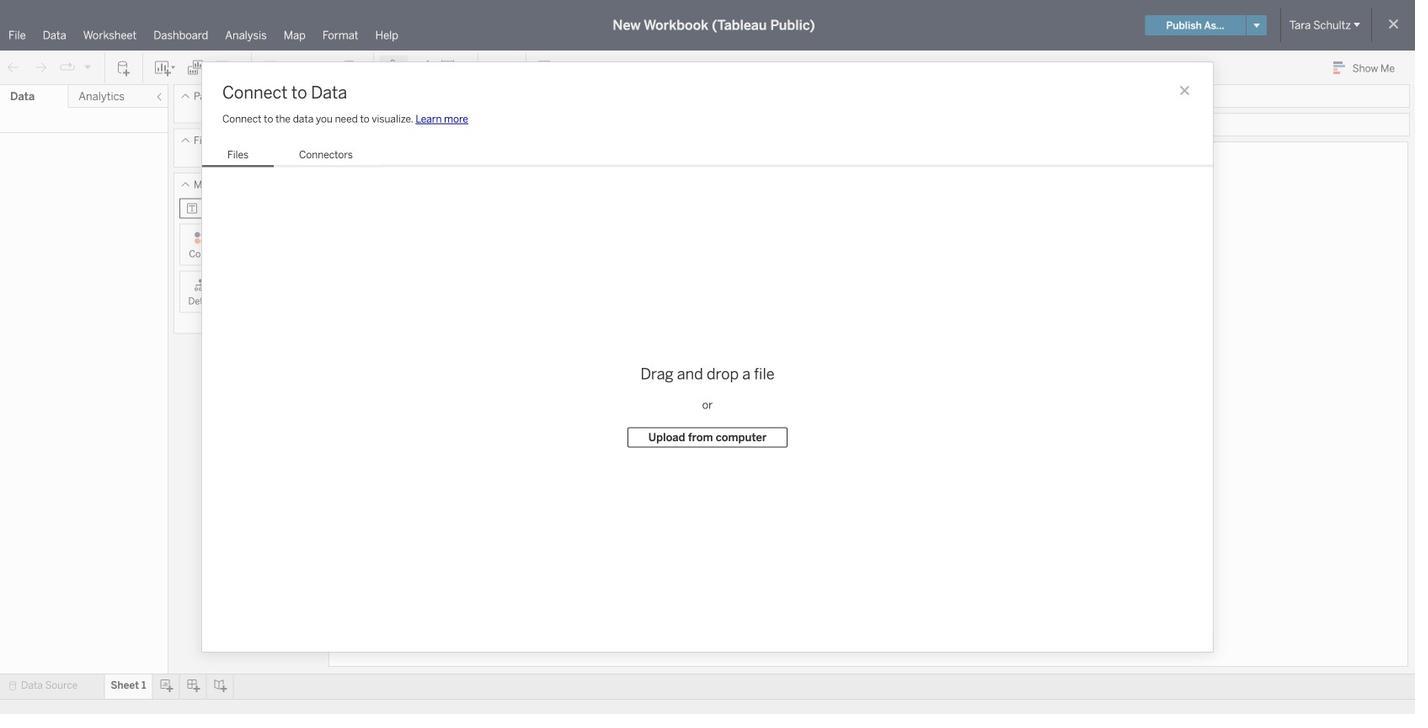 Task type: vqa. For each thing, say whether or not it's contained in the screenshot.
TOTALS icon
yes



Task type: locate. For each thing, give the bounding box(es) containing it.
swap rows and columns image
[[262, 59, 279, 76]]

new worksheet image
[[153, 59, 177, 76]]

new data source image
[[115, 59, 132, 76]]

duplicate image
[[187, 59, 204, 76]]

replay animation image right redo "icon" on the left of page
[[59, 59, 76, 76]]

redo image
[[32, 59, 49, 76]]

1 horizontal spatial replay animation image
[[83, 62, 93, 72]]

replay animation image
[[59, 59, 76, 76], [83, 62, 93, 72]]

collapse image
[[154, 92, 164, 102]]

0 horizontal spatial replay animation image
[[59, 59, 76, 76]]

fit image
[[441, 59, 468, 76]]

totals image
[[343, 59, 363, 76]]

list box
[[202, 145, 378, 168]]

highlight image
[[384, 59, 404, 76]]

replay animation image left 'new data source' icon
[[83, 62, 93, 72]]

sort ascending image
[[289, 59, 306, 76]]

sort descending image
[[316, 59, 333, 76]]



Task type: describe. For each thing, give the bounding box(es) containing it.
format workbook image
[[414, 59, 431, 76]]

clear sheet image
[[214, 59, 241, 76]]

show/hide cards image
[[489, 59, 516, 76]]

download image
[[537, 59, 554, 76]]

undo image
[[5, 59, 22, 76]]



